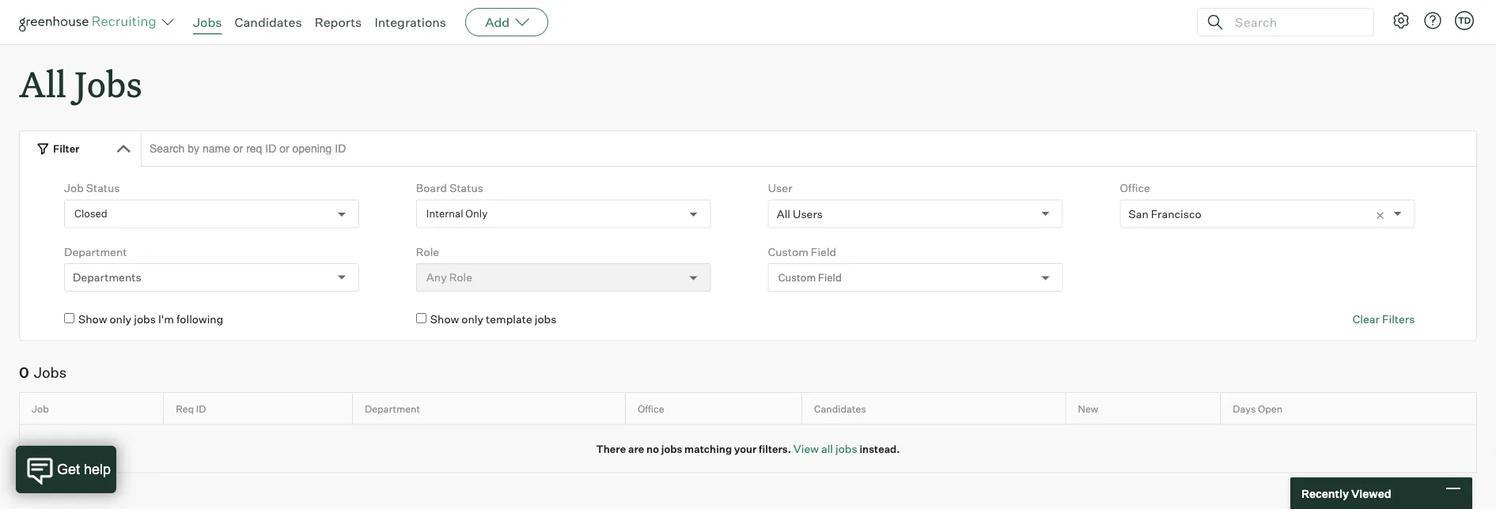 Task type: locate. For each thing, give the bounding box(es) containing it.
only
[[465, 208, 488, 220]]

integrations
[[375, 14, 446, 30]]

1 horizontal spatial status
[[450, 181, 483, 195]]

0 vertical spatial job
[[64, 181, 84, 195]]

jobs right no
[[661, 443, 682, 455]]

show
[[78, 313, 107, 327], [430, 313, 459, 327]]

show right show only jobs i'm following checkbox
[[78, 313, 107, 327]]

days
[[1233, 403, 1256, 415]]

san francisco
[[1129, 207, 1201, 221]]

only down departments
[[110, 313, 131, 327]]

clear filters
[[1353, 313, 1415, 327]]

1 vertical spatial job
[[32, 403, 49, 415]]

candidates
[[235, 14, 302, 30], [814, 403, 866, 415]]

0 vertical spatial field
[[811, 245, 836, 259]]

all
[[821, 442, 833, 456]]

i'm
[[158, 313, 174, 327]]

1 horizontal spatial show
[[430, 313, 459, 327]]

1 show from the left
[[78, 313, 107, 327]]

department
[[64, 245, 127, 259], [365, 403, 420, 415]]

0 horizontal spatial office
[[638, 403, 664, 415]]

1 horizontal spatial department
[[365, 403, 420, 415]]

Search text field
[[1231, 11, 1359, 34]]

job down 0 jobs
[[32, 403, 49, 415]]

1 horizontal spatial office
[[1120, 181, 1150, 195]]

office up san
[[1120, 181, 1150, 195]]

custom field down users
[[778, 271, 842, 284]]

1 vertical spatial candidates
[[814, 403, 866, 415]]

1 horizontal spatial all
[[777, 207, 790, 221]]

0 horizontal spatial show
[[78, 313, 107, 327]]

job up the closed
[[64, 181, 84, 195]]

custom down all users
[[768, 245, 808, 259]]

show right show only template jobs option
[[430, 313, 459, 327]]

candidates right jobs link
[[235, 14, 302, 30]]

all
[[19, 60, 66, 107], [777, 207, 790, 221]]

2 show from the left
[[430, 313, 459, 327]]

0 horizontal spatial candidates
[[235, 14, 302, 30]]

0 horizontal spatial all
[[19, 60, 66, 107]]

0 vertical spatial custom field
[[768, 245, 836, 259]]

1 horizontal spatial only
[[461, 313, 483, 327]]

show for show only template jobs
[[430, 313, 459, 327]]

instead.
[[859, 443, 900, 455]]

all jobs
[[19, 60, 142, 107]]

office up no
[[638, 403, 664, 415]]

status
[[86, 181, 120, 195], [450, 181, 483, 195]]

candidates up all
[[814, 403, 866, 415]]

1 vertical spatial department
[[365, 403, 420, 415]]

jobs
[[193, 14, 222, 30], [74, 60, 142, 107], [34, 364, 67, 382]]

1 vertical spatial jobs
[[74, 60, 142, 107]]

office
[[1120, 181, 1150, 195], [638, 403, 664, 415]]

all for all jobs
[[19, 60, 66, 107]]

0 horizontal spatial only
[[110, 313, 131, 327]]

internal
[[426, 208, 463, 220]]

role
[[416, 245, 439, 259]]

1 only from the left
[[110, 313, 131, 327]]

clear value element
[[1375, 201, 1394, 228]]

0 horizontal spatial jobs
[[34, 364, 67, 382]]

1 vertical spatial all
[[777, 207, 790, 221]]

0 horizontal spatial department
[[64, 245, 127, 259]]

jobs left candidates link on the left
[[193, 14, 222, 30]]

2 vertical spatial jobs
[[34, 364, 67, 382]]

1 horizontal spatial job
[[64, 181, 84, 195]]

only left template
[[461, 313, 483, 327]]

id
[[196, 403, 206, 415]]

job
[[64, 181, 84, 195], [32, 403, 49, 415]]

status up internal only
[[450, 181, 483, 195]]

Show only jobs I'm following checkbox
[[64, 313, 74, 324]]

add button
[[465, 8, 548, 36]]

only
[[110, 313, 131, 327], [461, 313, 483, 327]]

jobs link
[[193, 14, 222, 30]]

status for board status
[[450, 181, 483, 195]]

all up the filter
[[19, 60, 66, 107]]

0 vertical spatial candidates
[[235, 14, 302, 30]]

view
[[793, 442, 819, 456]]

there are no jobs matching your filters. view all jobs instead.
[[596, 442, 900, 456]]

all for all users
[[777, 207, 790, 221]]

0 vertical spatial office
[[1120, 181, 1150, 195]]

0 vertical spatial all
[[19, 60, 66, 107]]

Search by name or req ID or opening ID text field
[[141, 131, 1477, 167]]

show only jobs i'm following
[[78, 313, 223, 327]]

custom
[[768, 245, 808, 259], [778, 271, 816, 284]]

2 horizontal spatial jobs
[[193, 14, 222, 30]]

field
[[811, 245, 836, 259], [818, 271, 842, 284]]

all left users
[[777, 207, 790, 221]]

recently
[[1301, 487, 1349, 501]]

0
[[19, 364, 29, 382]]

custom field down all users
[[768, 245, 836, 259]]

0 horizontal spatial status
[[86, 181, 120, 195]]

1 status from the left
[[86, 181, 120, 195]]

your
[[734, 443, 757, 455]]

new
[[1078, 403, 1098, 415]]

jobs right 0
[[34, 364, 67, 382]]

jobs down greenhouse recruiting image
[[74, 60, 142, 107]]

following
[[176, 313, 223, 327]]

configure image
[[1392, 11, 1411, 30]]

2 status from the left
[[450, 181, 483, 195]]

custom field
[[768, 245, 836, 259], [778, 271, 842, 284]]

0 vertical spatial department
[[64, 245, 127, 259]]

2 only from the left
[[461, 313, 483, 327]]

custom down all users option
[[778, 271, 816, 284]]

status up the closed
[[86, 181, 120, 195]]

0 horizontal spatial job
[[32, 403, 49, 415]]

jobs
[[134, 313, 156, 327], [535, 313, 556, 327], [835, 442, 857, 456], [661, 443, 682, 455]]

1 horizontal spatial jobs
[[74, 60, 142, 107]]



Task type: vqa. For each thing, say whether or not it's contained in the screenshot.
Status
yes



Task type: describe. For each thing, give the bounding box(es) containing it.
francisco
[[1151, 207, 1201, 221]]

only for jobs
[[110, 313, 131, 327]]

jobs right all
[[835, 442, 857, 456]]

internal only
[[426, 208, 488, 220]]

template
[[486, 313, 532, 327]]

viewed
[[1351, 487, 1391, 501]]

jobs right template
[[535, 313, 556, 327]]

filters
[[1382, 313, 1415, 327]]

status for job status
[[86, 181, 120, 195]]

1 horizontal spatial candidates
[[814, 403, 866, 415]]

are
[[628, 443, 644, 455]]

1 vertical spatial field
[[818, 271, 842, 284]]

there
[[596, 443, 626, 455]]

user
[[768, 181, 792, 195]]

show only template jobs
[[430, 313, 556, 327]]

reports link
[[315, 14, 362, 30]]

board
[[416, 181, 447, 195]]

1 vertical spatial custom
[[778, 271, 816, 284]]

greenhouse recruiting image
[[19, 13, 161, 32]]

clear value image
[[1375, 211, 1386, 222]]

filters.
[[759, 443, 791, 455]]

Show only template jobs checkbox
[[416, 313, 426, 324]]

req
[[176, 403, 194, 415]]

1 vertical spatial office
[[638, 403, 664, 415]]

integrations link
[[375, 14, 446, 30]]

clear
[[1353, 313, 1380, 327]]

td button
[[1455, 11, 1474, 30]]

1 vertical spatial custom field
[[778, 271, 842, 284]]

board status
[[416, 181, 483, 195]]

0 vertical spatial custom
[[768, 245, 808, 259]]

candidates link
[[235, 14, 302, 30]]

days open
[[1233, 403, 1283, 415]]

jobs for 0 jobs
[[34, 364, 67, 382]]

closed
[[74, 208, 107, 220]]

0 jobs
[[19, 364, 67, 382]]

all users option
[[777, 207, 823, 221]]

recently viewed
[[1301, 487, 1391, 501]]

view all jobs link
[[793, 442, 857, 456]]

departments
[[73, 271, 141, 285]]

filter
[[53, 142, 80, 155]]

td
[[1458, 15, 1471, 26]]

matching
[[684, 443, 732, 455]]

add
[[485, 14, 510, 30]]

san
[[1129, 207, 1149, 221]]

td button
[[1452, 8, 1477, 33]]

jobs left i'm at the left bottom of page
[[134, 313, 156, 327]]

job for job
[[32, 403, 49, 415]]

jobs inside there are no jobs matching your filters. view all jobs instead.
[[661, 443, 682, 455]]

clear filters link
[[1353, 312, 1415, 327]]

only for template
[[461, 313, 483, 327]]

san francisco option
[[1129, 207, 1201, 221]]

0 vertical spatial jobs
[[193, 14, 222, 30]]

job status
[[64, 181, 120, 195]]

reports
[[315, 14, 362, 30]]

show for show only jobs i'm following
[[78, 313, 107, 327]]

open
[[1258, 403, 1283, 415]]

users
[[793, 207, 823, 221]]

all users
[[777, 207, 823, 221]]

jobs for all jobs
[[74, 60, 142, 107]]

job for job status
[[64, 181, 84, 195]]

req id
[[176, 403, 206, 415]]

no
[[646, 443, 659, 455]]



